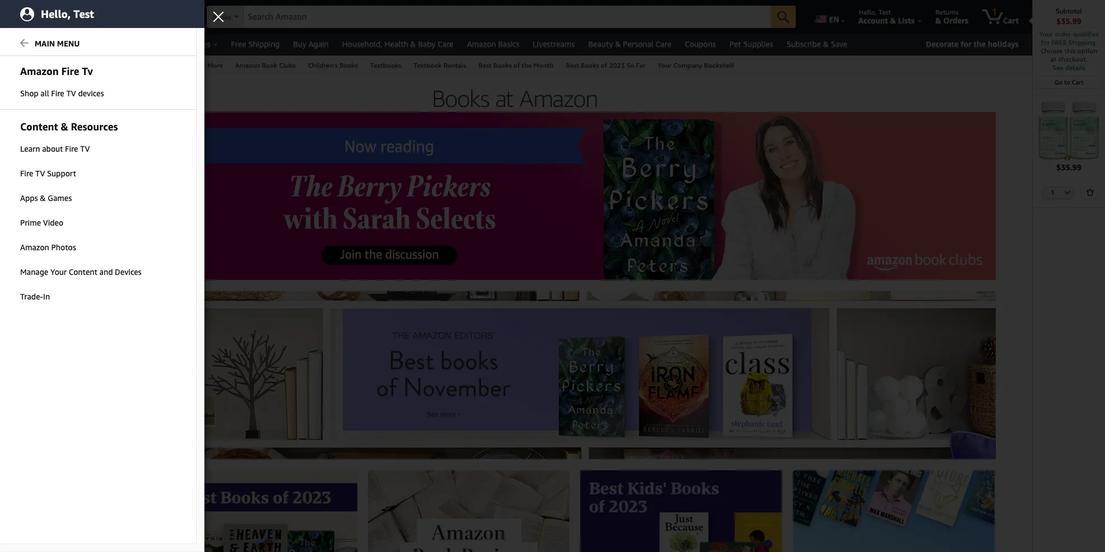 Task type: vqa. For each thing, say whether or not it's contained in the screenshot.
bottommost The Picks
no



Task type: locate. For each thing, give the bounding box(es) containing it.
spanish
[[43, 147, 68, 155]]

children's books link down 'again'
[[302, 56, 364, 73]]

test left lists
[[878, 8, 891, 16]]

1 horizontal spatial 2023
[[609, 61, 625, 69]]

amazon for amazon basics
[[467, 39, 496, 49]]

0 horizontal spatial your
[[50, 267, 67, 277]]

to
[[123, 8, 129, 16], [1064, 78, 1070, 86], [49, 277, 55, 285]]

advanced search link
[[40, 56, 104, 73]]

0 horizontal spatial care
[[438, 39, 454, 49]]

books in spanish
[[16, 147, 68, 155]]

children's for children's books award winners best books of the month best books of 2023 so far
[[16, 167, 45, 175]]

best books of the month link down "basics" on the left top of page
[[472, 56, 560, 73]]

facebook
[[72, 297, 102, 305]]

1 horizontal spatial best books of 2023 so far link
[[560, 56, 652, 73]]

learn about fire tv
[[20, 144, 90, 153]]

2 horizontal spatial tv
[[80, 144, 90, 153]]

1 horizontal spatial fire
[[51, 88, 64, 98]]

1 horizontal spatial hello, test
[[859, 8, 891, 16]]

coupons
[[685, 39, 716, 49]]

0 vertical spatial children's books link
[[302, 56, 364, 73]]

halloween books link
[[16, 127, 68, 134]]

to up amazon book review blog "link"
[[49, 277, 55, 285]]

1 vertical spatial book
[[42, 287, 58, 295]]

amazon basics link
[[460, 36, 526, 52]]

far down personal
[[636, 61, 645, 69]]

of down 'beauty'
[[601, 61, 607, 69]]

0 horizontal spatial 1
[[992, 6, 997, 17]]

0 vertical spatial month
[[533, 61, 554, 69]]

0 vertical spatial more
[[207, 61, 223, 69]]

amazon photos link
[[0, 236, 196, 259]]

1 vertical spatial fire
[[65, 144, 78, 153]]

the down support
[[59, 187, 68, 195]]

1 vertical spatial tv
[[80, 144, 90, 153]]

books down halloween
[[16, 147, 34, 155]]

0 horizontal spatial deals
[[16, 248, 33, 255]]

cart
[[1003, 16, 1019, 25], [1072, 78, 1084, 86]]

read inside more in books 100 books to read in a lifetime amazon book review blog amazon books on facebook
[[57, 277, 73, 285]]

1 horizontal spatial 1
[[1051, 189, 1055, 196]]

amazon down the pacific
[[20, 243, 49, 252]]

cart down 'details' on the right top of page
[[1072, 78, 1084, 86]]

& left save
[[823, 39, 829, 49]]

90005
[[169, 8, 189, 16]]

in down deals in books link on the left top of the page
[[29, 264, 36, 273]]

month down support
[[70, 187, 89, 195]]

fire right about
[[65, 144, 78, 153]]

content
[[20, 120, 58, 133]]

1 vertical spatial 2023
[[59, 197, 74, 205]]

checkbox image
[[10, 488, 19, 497]]

month down livestreams link
[[533, 61, 554, 69]]

1 horizontal spatial cart
[[1072, 78, 1084, 86]]

your up amazon book review blog "link"
[[50, 267, 67, 277]]

in down read with pride "link"
[[35, 248, 40, 255]]

1 left dropdown icon on the top of page
[[1051, 189, 1055, 196]]

&
[[890, 16, 896, 25], [935, 16, 941, 25], [410, 39, 416, 49], [615, 39, 621, 49], [823, 39, 829, 49], [201, 61, 206, 69], [61, 120, 68, 133], [40, 193, 46, 203]]

book up amazon books on facebook link
[[42, 287, 58, 295]]

1 horizontal spatial test
[[878, 8, 891, 16]]

None submit
[[771, 6, 796, 28]]

book inside more in books 100 books to read in a lifetime amazon book review blog amazon books on facebook
[[42, 287, 58, 295]]

1 vertical spatial far
[[86, 197, 96, 205]]

2023 up writers
[[59, 197, 74, 205]]

cart up holidays
[[1003, 16, 1019, 25]]

subtotal
[[1056, 7, 1082, 15]]

all button
[[8, 34, 41, 55]]

your inside the your order qualifies for free shipping. choose this option at checkout. see details
[[1039, 30, 1053, 38]]

1 horizontal spatial hello,
[[859, 8, 877, 16]]

2023 down beauty & personal care link
[[609, 61, 625, 69]]

test inside navigation navigation
[[878, 8, 891, 16]]

manage
[[20, 267, 48, 277]]

1 vertical spatial children's
[[16, 167, 45, 175]]

books up winners
[[47, 167, 66, 175]]

review
[[59, 287, 81, 295]]

qualifies
[[1073, 30, 1099, 38]]

fire for about
[[65, 144, 78, 153]]

1 vertical spatial more
[[10, 264, 27, 273]]

books by black writers asian pacific american authors read with pride deals in books
[[16, 217, 109, 255]]

1 horizontal spatial for
[[1041, 38, 1050, 46]]

of
[[513, 61, 520, 69], [601, 61, 607, 69], [52, 187, 57, 195], [52, 197, 57, 205]]

0 vertical spatial cart
[[1003, 16, 1019, 25]]

groceries link
[[171, 36, 224, 52]]

0 horizontal spatial to
[[49, 277, 55, 285]]

books down award winners link
[[31, 187, 50, 195]]

your left company
[[658, 61, 672, 69]]

best for best sellers & more
[[164, 61, 177, 69]]

amazon image
[[12, 10, 67, 27]]

read down the asian
[[16, 237, 32, 245]]

test up holiday deals at the top left of page
[[73, 8, 94, 20]]

1 horizontal spatial care
[[656, 39, 671, 49]]

of down winners
[[52, 187, 57, 195]]

so inside children's books award winners best books of the month best books of 2023 so far
[[76, 197, 84, 205]]

& inside the subscribe & save link
[[823, 39, 829, 49]]

0 vertical spatial tv
[[66, 88, 76, 98]]

your order qualifies for free shipping. choose this option at checkout. see details
[[1039, 30, 1099, 72]]

& for account & lists
[[890, 16, 896, 25]]

trade-
[[20, 292, 43, 301]]

books down household, on the top left of the page
[[339, 61, 358, 69]]

1 vertical spatial your
[[658, 61, 672, 69]]

2 horizontal spatial to
[[1064, 78, 1070, 86]]

0 vertical spatial fire
[[51, 88, 64, 98]]

& inside apps & games link
[[40, 193, 46, 203]]

0 vertical spatial book
[[262, 61, 277, 69]]

books up free
[[213, 13, 231, 21]]

& right the "sellers"
[[201, 61, 206, 69]]

Search Amazon text field
[[243, 6, 771, 27]]

so right games
[[76, 197, 84, 205]]

best books of the month link down winners
[[16, 187, 89, 195]]

0 horizontal spatial hello,
[[41, 8, 71, 20]]

amazon book clubs
[[235, 61, 296, 69]]

household, health & baby care
[[342, 39, 454, 49]]

1 horizontal spatial deals
[[79, 39, 98, 49]]

0 vertical spatial $35.99
[[1056, 16, 1082, 26]]

fire tv support link
[[0, 162, 196, 185]]

1 vertical spatial month
[[70, 187, 89, 195]]

now reading. bright young women with sarah selects. join the discussion. image
[[155, 112, 996, 280]]

in left about
[[36, 147, 41, 155]]

in up halloween books link in the left of the page
[[39, 114, 46, 123]]

0 horizontal spatial 2023
[[59, 197, 74, 205]]

0 horizontal spatial children's
[[16, 167, 45, 175]]

hello,
[[41, 8, 71, 20], [859, 8, 877, 16]]

returns
[[935, 8, 959, 16]]

far inside children's books award winners best books of the month best books of 2023 so far
[[86, 197, 96, 205]]

apps & games link
[[0, 187, 196, 210]]

best books of 2023 so far link down 'beauty'
[[560, 56, 652, 73]]

more right the "sellers"
[[207, 61, 223, 69]]

0 vertical spatial read
[[16, 237, 32, 245]]

& for content & resources
[[61, 120, 68, 133]]

hello, test inside navigation navigation
[[859, 8, 891, 16]]

amazon left "basics" on the left top of page
[[467, 39, 496, 49]]

1 vertical spatial best books of the month link
[[16, 187, 89, 195]]

for right decorate
[[961, 39, 972, 49]]

household, health & baby care link
[[336, 36, 460, 52]]

amazon for amazon photos
[[20, 243, 49, 252]]

apps
[[20, 193, 38, 203]]

care right baby
[[438, 39, 454, 49]]

content
[[69, 267, 97, 277]]

books up 100 books to read in a lifetime link
[[38, 264, 60, 273]]

0 horizontal spatial book
[[42, 287, 58, 295]]

deals inside navigation navigation
[[79, 39, 98, 49]]

0 horizontal spatial far
[[86, 197, 96, 205]]

best books of 2023 so far link up black
[[16, 197, 96, 205]]

& inside beauty & personal care link
[[615, 39, 621, 49]]

en
[[829, 15, 839, 24]]

children's down 'again'
[[308, 61, 338, 69]]

2 vertical spatial to
[[49, 277, 55, 285]]

buy again link
[[286, 36, 336, 52]]

1 care from the left
[[438, 39, 454, 49]]

fire left winners
[[20, 169, 33, 178]]

hello, up main menu
[[41, 8, 71, 20]]

books%20at%20amazon image
[[281, 82, 751, 112]]

0 vertical spatial far
[[636, 61, 645, 69]]

pacific
[[34, 227, 54, 235]]

in left a
[[75, 277, 80, 285]]

0 horizontal spatial tv
[[35, 169, 45, 178]]

tv for all
[[66, 88, 76, 98]]

0 horizontal spatial children's books link
[[16, 167, 66, 175]]

1 horizontal spatial tv
[[66, 88, 76, 98]]

0 vertical spatial your
[[1039, 30, 1053, 38]]

your
[[1039, 30, 1053, 38], [658, 61, 672, 69], [50, 267, 67, 277]]

1 horizontal spatial best books of the month link
[[472, 56, 560, 73]]

0 horizontal spatial best books of the month link
[[16, 187, 89, 195]]

1 horizontal spatial book
[[262, 61, 277, 69]]

2 horizontal spatial the
[[974, 39, 986, 49]]

1 vertical spatial deals
[[16, 248, 33, 255]]

hello, inside navigation navigation
[[859, 8, 877, 16]]

tv left devices
[[66, 88, 76, 98]]

0 vertical spatial to
[[123, 8, 129, 16]]

1 horizontal spatial month
[[533, 61, 554, 69]]

& for returns & orders
[[935, 16, 941, 25]]

1 horizontal spatial read
[[57, 277, 73, 285]]

health
[[384, 39, 408, 49]]

prime video link
[[0, 211, 196, 235]]

2 vertical spatial your
[[50, 267, 67, 277]]

& inside returns & orders
[[935, 16, 941, 25]]

2 horizontal spatial your
[[1039, 30, 1053, 38]]

tv for about
[[80, 144, 90, 153]]

far inside navigation navigation
[[636, 61, 645, 69]]

in for popular
[[39, 114, 46, 123]]

your left order
[[1039, 30, 1053, 38]]

0 horizontal spatial hello, test
[[41, 8, 94, 20]]

1 vertical spatial to
[[1064, 78, 1070, 86]]

groceries
[[177, 39, 210, 49]]

amazon down 100
[[16, 287, 40, 295]]

& for subscribe & save
[[823, 39, 829, 49]]

hello, test
[[41, 8, 94, 20], [859, 8, 891, 16]]

your for your company bookshelf
[[658, 61, 672, 69]]

1 horizontal spatial far
[[636, 61, 645, 69]]

0 vertical spatial children's
[[308, 61, 338, 69]]

0 vertical spatial best books of 2023 so far link
[[560, 56, 652, 73]]

far up the prime video link on the top left of page
[[86, 197, 96, 205]]

0 vertical spatial deals
[[79, 39, 98, 49]]

delivering
[[90, 8, 121, 16]]

more up 100
[[10, 264, 27, 273]]

subscribe
[[787, 39, 821, 49]]

read with pride link
[[16, 237, 63, 245]]

1 vertical spatial best books of 2023 so far link
[[16, 197, 96, 205]]

care right personal
[[656, 39, 671, 49]]

0 horizontal spatial the
[[59, 187, 68, 195]]

and
[[99, 267, 113, 277]]

textbook rentals
[[414, 61, 466, 69]]

deals down read with pride "link"
[[16, 248, 33, 255]]

to right go
[[1064, 78, 1070, 86]]

for left the free
[[1041, 38, 1050, 46]]

pride
[[47, 237, 63, 245]]

children's
[[308, 61, 338, 69], [16, 167, 45, 175]]

$35.99 inside subtotal $35.99
[[1056, 16, 1082, 26]]

0 horizontal spatial so
[[76, 197, 84, 205]]

go
[[1055, 78, 1063, 86]]

1 vertical spatial the
[[522, 61, 532, 69]]

best for best books of 2023 so far
[[566, 61, 579, 69]]

& left lists
[[890, 16, 896, 25]]

0 vertical spatial 1
[[992, 6, 997, 17]]

subtotal $35.99
[[1056, 7, 1082, 26]]

pet supplies link
[[723, 36, 780, 52]]

your for your order qualifies for free shipping. choose this option at checkout. see details
[[1039, 30, 1053, 38]]

your company bookshelf
[[658, 61, 734, 69]]

0 horizontal spatial fire
[[20, 169, 33, 178]]

2 horizontal spatial fire
[[65, 144, 78, 153]]

amazon for amazon book clubs
[[235, 61, 260, 69]]

children's books link up award winners link
[[16, 167, 66, 175]]

0 vertical spatial 2023
[[609, 61, 625, 69]]

trade-in link
[[0, 285, 196, 309]]

& inside best sellers & more link
[[201, 61, 206, 69]]

choose
[[1040, 46, 1063, 55]]

so down beauty & personal care link
[[627, 61, 634, 69]]

amazon
[[20, 65, 59, 77]]

amazon left in
[[16, 297, 40, 305]]

to left los
[[123, 8, 129, 16]]

amazon books on facebook link
[[16, 297, 102, 305]]

1 vertical spatial read
[[57, 277, 73, 285]]

winners
[[36, 177, 61, 185]]

0 horizontal spatial read
[[16, 237, 32, 245]]

amazon book review blog link
[[16, 287, 97, 295]]

children's inside children's books award winners best books of the month best books of 2023 so far
[[16, 167, 45, 175]]

the up books%20at%20amazon image
[[522, 61, 532, 69]]

& right 'apps'
[[40, 193, 46, 203]]

& for apps & games
[[40, 193, 46, 203]]

1 vertical spatial so
[[76, 197, 84, 205]]

best kids' books of 2023 image
[[581, 470, 782, 552]]

writers
[[63, 217, 85, 225]]

pet supplies
[[729, 39, 773, 49]]

$35.99 up dropdown icon on the top of page
[[1056, 162, 1082, 172]]

hello, test left lists
[[859, 8, 891, 16]]

apps & games
[[20, 193, 72, 203]]

& up learn about fire tv
[[61, 120, 68, 133]]

read up review
[[57, 277, 73, 285]]

deals in books link
[[16, 248, 61, 255]]

last 90 days link
[[10, 537, 54, 547]]

option
[[1077, 46, 1097, 55]]

0 vertical spatial the
[[974, 39, 986, 49]]

best books of the month
[[478, 61, 554, 69]]

orders
[[943, 16, 968, 25]]

1 horizontal spatial so
[[627, 61, 634, 69]]

tv down resources
[[80, 144, 90, 153]]

to inside delivering to los angeles 90005 update location
[[123, 8, 129, 16]]

& left baby
[[410, 39, 416, 49]]

1 horizontal spatial your
[[658, 61, 672, 69]]

to for delivering to los angeles 90005 update location
[[123, 8, 129, 16]]

amazon down free shipping "link" on the left of the page
[[235, 61, 260, 69]]

1 horizontal spatial more
[[207, 61, 223, 69]]

best books in top categories image
[[793, 470, 995, 552]]

so inside navigation navigation
[[627, 61, 634, 69]]

0 vertical spatial so
[[627, 61, 634, 69]]

0 vertical spatial best books of the month link
[[472, 56, 560, 73]]

0 horizontal spatial month
[[70, 187, 89, 195]]

children's inside navigation navigation
[[308, 61, 338, 69]]

more inside more in books 100 books to read in a lifetime amazon book review blog amazon books on facebook
[[10, 264, 27, 273]]

hello, right en
[[859, 8, 877, 16]]

lists
[[898, 16, 915, 25]]

go to cart link
[[1036, 77, 1102, 88]]

1 horizontal spatial children's
[[308, 61, 338, 69]]

hello, test up the menu
[[41, 8, 94, 20]]

none submit inside books search box
[[771, 6, 796, 28]]

see details link
[[1038, 63, 1099, 72]]

children's books
[[308, 61, 358, 69]]

0 horizontal spatial more
[[10, 264, 27, 273]]

subscribe & save link
[[780, 36, 854, 52]]

deals up "search" at left
[[79, 39, 98, 49]]

books down amazon book review blog "link"
[[42, 297, 61, 305]]

delivering to los angeles 90005 update location
[[90, 8, 189, 25]]

books up the asian
[[16, 217, 34, 225]]

games
[[48, 193, 72, 203]]

1 up holidays
[[992, 6, 997, 17]]

subscribe & save
[[787, 39, 847, 49]]

$35.99 down subtotal in the right of the page
[[1056, 16, 1082, 26]]

2 vertical spatial the
[[59, 187, 68, 195]]

& right 'beauty'
[[615, 39, 621, 49]]

fire right all
[[51, 88, 64, 98]]

1 vertical spatial $35.99
[[1056, 162, 1082, 172]]

beauty
[[588, 39, 613, 49]]

the
[[974, 39, 986, 49], [522, 61, 532, 69], [59, 187, 68, 195]]

for inside the your order qualifies for free shipping. choose this option at checkout. see details
[[1041, 38, 1050, 46]]

tv right award
[[35, 169, 45, 178]]

the left holidays
[[974, 39, 986, 49]]

fire
[[51, 88, 64, 98], [65, 144, 78, 153], [20, 169, 33, 178]]

dropdown image
[[1065, 190, 1070, 195]]

1 horizontal spatial to
[[123, 8, 129, 16]]

books up by
[[31, 197, 50, 205]]

& left orders
[[935, 16, 941, 25]]

deals
[[79, 39, 98, 49], [16, 248, 33, 255]]

book left clubs
[[262, 61, 277, 69]]

amazon fire tv
[[20, 65, 93, 77]]

children's up award
[[16, 167, 45, 175]]

best books of 2023 so far link
[[560, 56, 652, 73], [16, 197, 96, 205]]



Task type: describe. For each thing, give the bounding box(es) containing it.
books up trade-in
[[29, 277, 47, 285]]

2 vertical spatial fire
[[20, 169, 33, 178]]

0 horizontal spatial for
[[961, 39, 972, 49]]

photos
[[51, 243, 76, 252]]

children's books award winners best books of the month best books of 2023 so far
[[16, 167, 96, 205]]

decorate for the holidays link
[[921, 37, 1023, 52]]

learn
[[20, 144, 40, 153]]

fire
[[61, 65, 79, 77]]

book inside navigation navigation
[[262, 61, 277, 69]]

of down "basics" on the left top of page
[[513, 61, 520, 69]]

free shipping link
[[224, 36, 286, 52]]

books down 'beauty'
[[581, 61, 599, 69]]

company
[[673, 61, 702, 69]]

search
[[77, 61, 98, 69]]

prime video
[[20, 218, 63, 227]]

read inside books by black writers asian pacific american authors read with pride deals in books
[[16, 237, 32, 245]]

free
[[231, 39, 246, 49]]

last 90 days
[[10, 537, 54, 547]]

books up halloween books
[[48, 114, 70, 123]]

holiday
[[50, 39, 77, 49]]

100
[[16, 277, 27, 285]]

decorate for the holidays
[[926, 39, 1019, 49]]

buy again
[[293, 39, 329, 49]]

in inside books by black writers asian pacific american authors read with pride deals in books
[[35, 248, 40, 255]]

coq10 600mg softgels | high absorption coq10 ubiquinol supplement | reduced form enhanced with vitamin e &amp; omega 3 6 9 | antioxidant powerhouse good for health | 120 softgels image
[[1038, 100, 1100, 162]]

0 horizontal spatial best books of 2023 so far link
[[16, 197, 96, 205]]

books down pride at the left of the page
[[42, 248, 61, 255]]

popular
[[10, 114, 37, 123]]

to for go to cart
[[1064, 78, 1070, 86]]

to inside more in books 100 books to read in a lifetime amazon book review blog amazon books on facebook
[[49, 277, 55, 285]]

children's for children's books
[[308, 61, 338, 69]]

details
[[1065, 63, 1085, 72]]

books inside books search box
[[213, 13, 231, 21]]

the inside children's books award winners best books of the month best books of 2023 so far
[[59, 187, 68, 195]]

shop all fire tv devices
[[20, 88, 104, 98]]

free shipping
[[231, 39, 280, 49]]

shop all fire tv devices link
[[0, 82, 196, 105]]

2 vertical spatial tv
[[35, 169, 45, 178]]

update
[[90, 16, 117, 25]]

household,
[[342, 39, 382, 49]]

los
[[131, 8, 141, 16]]

halloween
[[16, 127, 47, 134]]

1 horizontal spatial children's books link
[[302, 56, 364, 73]]

books down "basics" on the left top of page
[[493, 61, 512, 69]]

best books of 2023 image
[[155, 470, 357, 552]]

best books of 2023 so far
[[566, 61, 645, 69]]

deals inside books by black writers asian pacific american authors read with pride deals in books
[[16, 248, 33, 255]]

see
[[1052, 63, 1063, 72]]

textbook
[[414, 61, 442, 69]]

in for more
[[29, 264, 36, 273]]

popular in books
[[10, 114, 70, 123]]

fire for all
[[51, 88, 64, 98]]

lifetime
[[87, 277, 111, 285]]

books down all button
[[15, 61, 34, 69]]

month inside children's books award winners best books of the month best books of 2023 so far
[[70, 187, 89, 195]]

shipping.
[[1068, 38, 1097, 46]]

2023 inside navigation navigation
[[609, 61, 625, 69]]

with
[[34, 237, 46, 245]]

days
[[38, 537, 54, 547]]

2023 inside children's books award winners best books of the month best books of 2023 so far
[[59, 197, 74, 205]]

clubs
[[279, 61, 296, 69]]

of up black
[[52, 197, 57, 205]]

best for best books of the month
[[478, 61, 492, 69]]

sellers
[[179, 61, 199, 69]]

0 horizontal spatial cart
[[1003, 16, 1019, 25]]

amazon book clubs link
[[229, 56, 302, 73]]

advanced search
[[46, 61, 98, 69]]

books in spanish link
[[16, 147, 68, 155]]

holidays
[[988, 39, 1019, 49]]

asian
[[16, 227, 33, 235]]

last
[[10, 537, 25, 547]]

holiday deals link
[[43, 36, 105, 52]]

all
[[40, 88, 49, 98]]

amazon photos
[[20, 243, 76, 252]]

your company bookshelf link
[[652, 56, 740, 73]]

1 vertical spatial 1
[[1051, 189, 1055, 196]]

1 horizontal spatial the
[[522, 61, 532, 69]]

90
[[27, 537, 36, 547]]

advanced
[[46, 61, 76, 69]]

1 vertical spatial cart
[[1072, 78, 1084, 86]]

more inside navigation navigation
[[207, 61, 223, 69]]

best sellers & more link
[[158, 56, 229, 73]]

navigation navigation
[[0, 0, 1105, 552]]

a
[[82, 277, 86, 285]]

en link
[[809, 3, 850, 31]]

in
[[43, 292, 50, 301]]

in for books
[[36, 147, 41, 155]]

& for beauty & personal care
[[615, 39, 621, 49]]

account & lists
[[858, 16, 915, 25]]

baby
[[418, 39, 436, 49]]

best books of november image
[[155, 291, 996, 459]]

1 vertical spatial children's books link
[[16, 167, 66, 175]]

blog
[[83, 287, 97, 295]]

2 care from the left
[[656, 39, 671, 49]]

pet
[[729, 39, 741, 49]]

trade-in
[[20, 292, 50, 301]]

& inside household, health & baby care link
[[410, 39, 416, 49]]

delete image
[[1086, 189, 1094, 196]]

main
[[35, 39, 55, 48]]

hello, inside hello, test link
[[41, 8, 71, 20]]

month inside navigation navigation
[[533, 61, 554, 69]]

buy
[[293, 39, 307, 49]]

books by black writers link
[[16, 217, 85, 225]]

0 horizontal spatial test
[[73, 8, 94, 20]]

award
[[16, 177, 35, 185]]

Books search field
[[207, 6, 796, 29]]

location
[[119, 16, 149, 25]]

amazon book review image
[[368, 470, 570, 552]]

books up learn about fire tv
[[49, 127, 68, 134]]

manage your content and devices
[[20, 267, 141, 277]]

rentals
[[444, 61, 466, 69]]

devices
[[78, 88, 104, 98]]

textbook rentals link
[[407, 56, 472, 73]]

main menu link
[[0, 32, 196, 56]]

returns & orders
[[935, 8, 968, 25]]

coupons link
[[678, 36, 723, 52]]

checkout.
[[1058, 55, 1087, 63]]



